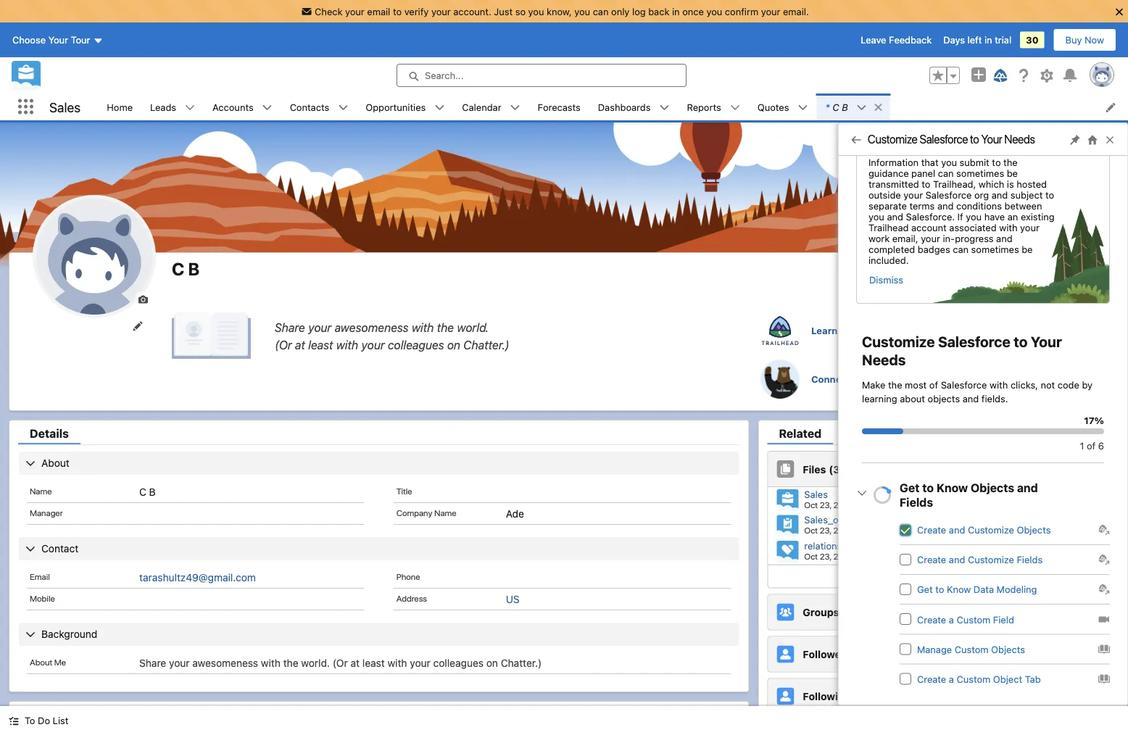 Task type: describe. For each thing, give the bounding box(es) containing it.
a for create a custom field
[[949, 614, 954, 625]]

edit about me image
[[172, 313, 252, 360]]

mobile
[[30, 593, 55, 603]]

text default image inside "create a custom field" list item
[[1099, 613, 1110, 625]]

1 horizontal spatial salesforce.
[[1047, 325, 1100, 336]]

dashboards list item
[[589, 94, 678, 120]]

and up all
[[949, 554, 966, 565]]

learn new skills on trailhead, the fun way to learn salesforce. link
[[761, 311, 1119, 350]]

and down an at right top
[[997, 232, 1013, 243]]

get for get to know objects and fields
[[900, 481, 920, 495]]

buy now
[[1066, 35, 1105, 45]]

your inside 'popup button'
[[48, 35, 68, 45]]

1 horizontal spatial at
[[351, 657, 360, 669]]

choose your tour
[[12, 35, 90, 45]]

create a custom field button
[[917, 614, 1015, 625]]

know for objects
[[937, 481, 968, 495]]

trailhead
[[869, 222, 909, 232]]

colleagues inside share your awesomeness with the world. (or at least with your colleagues on chatter.)
[[388, 338, 444, 352]]

least inside share your awesomeness with the world. (or at least with your colleagues on chatter.)
[[308, 338, 333, 352]]

leave
[[861, 35, 887, 45]]

you right 'once'
[[707, 6, 723, 17]]

fun
[[970, 325, 985, 336]]

following
[[803, 691, 851, 703]]

and up email,
[[887, 211, 904, 222]]

all
[[945, 571, 956, 582]]

create and customize objects list item
[[900, 515, 1110, 545]]

text default image inside get to know data modeling list item
[[1099, 584, 1110, 595]]

the inside 'make the most of salesforce with clicks, not code by learning about objects and fields.'
[[888, 379, 903, 390]]

buy
[[1066, 35, 1082, 45]]

me
[[54, 657, 66, 667]]

needs inside customize salesforce to your needs
[[862, 351, 906, 368]]

the inside learn new skills on trailhead, the fun way to learn salesforce. link
[[952, 325, 967, 336]]

outside
[[869, 189, 901, 200]]

png for sales_operation
[[892, 526, 907, 536]]

you right that
[[942, 156, 957, 167]]

background button
[[19, 623, 739, 646]]

confirm
[[725, 6, 759, 17]]

and inside 'make the most of salesforce with clicks, not code by learning about objects and fields.'
[[963, 393, 979, 404]]

reports
[[687, 102, 721, 112]]

fellow
[[876, 374, 904, 384]]

of
[[930, 379, 939, 390]]

learning
[[862, 393, 898, 404]]

know,
[[547, 6, 572, 17]]

account
[[912, 222, 947, 232]]

included.
[[869, 254, 909, 265]]

dashboards
[[598, 102, 651, 112]]

text default image inside create a custom object tab list item
[[1099, 673, 1110, 685]]

object
[[994, 673, 1023, 684]]

1 vertical spatial be
[[1022, 243, 1033, 254]]

chatter link
[[18, 708, 84, 726]]

contacts
[[290, 102, 330, 112]]

email.
[[783, 6, 809, 17]]

trailblazers
[[907, 374, 961, 384]]

0 vertical spatial can
[[593, 6, 609, 17]]

1 vertical spatial customize salesforce to your needs
[[862, 333, 1062, 368]]

oct for relationship_management
[[805, 551, 818, 561]]

1 vertical spatial can
[[938, 167, 954, 178]]

custom inside manage custom objects list item
[[955, 644, 989, 654]]

and down "get to know objects and fields"
[[949, 524, 966, 535]]

followers
[[803, 649, 851, 661]]

c inside list item
[[833, 102, 840, 112]]

text default image inside create and customize objects list item
[[1099, 524, 1110, 536]]

create a custom field list item
[[900, 605, 1110, 634]]

now
[[1085, 35, 1105, 45]]

manage custom objects list item
[[900, 634, 1110, 664]]

to inside list item
[[936, 584, 945, 595]]

subject
[[1011, 189, 1043, 200]]

trailhead, inside information that you submit to the guidance panel can sometimes be transmitted to trailhead, which is hosted outside your salesforce org and subject to separate terms and conditions between you and salesforce. if you have an existing trailhead account associated with your work email, your in-progress and completed badges can sometimes be included.
[[933, 178, 976, 189]]

way
[[988, 325, 1006, 336]]

custom for object
[[957, 673, 991, 684]]

oct 23, 2023 for sales
[[805, 500, 854, 510]]

create for create and customize objects
[[917, 524, 947, 535]]

calendar list item
[[453, 94, 529, 120]]

customize down create and customize objects
[[968, 554, 1015, 565]]

choose your tour button
[[12, 28, 104, 52]]

0 horizontal spatial share
[[139, 657, 166, 669]]

following element
[[768, 679, 1110, 715]]

fields.
[[982, 393, 1009, 404]]

progress bar image
[[862, 428, 904, 434]]

text default image inside reports list item
[[730, 103, 740, 113]]

1 vertical spatial in
[[985, 35, 993, 45]]

files element
[[768, 451, 1110, 589]]

at inside share your awesomeness with the world. (or at least with your colleagues on chatter.)
[[295, 338, 305, 352]]

manage custom objects link
[[917, 644, 1026, 654]]

about
[[900, 393, 925, 404]]

forecasts link
[[529, 94, 589, 120]]

0 vertical spatial c b
[[172, 259, 199, 279]]

modeling
[[997, 584, 1037, 595]]

have
[[985, 211, 1005, 222]]

create a custom object tab link
[[917, 673, 1041, 684]]

just
[[494, 6, 513, 17]]

edit button
[[993, 265, 1033, 287]]

text default image inside the accounts list item
[[262, 103, 272, 113]]

create and customize objects
[[917, 524, 1051, 535]]

groups element
[[768, 594, 1110, 631]]

conditions
[[957, 200, 1002, 211]]

accounts
[[213, 102, 254, 112]]

1 vertical spatial share your awesomeness with the world. (or at least with your colleagues on chatter.)
[[139, 657, 542, 669]]

salesforce inside information that you submit to the guidance panel can sometimes be transmitted to trailhead, which is hosted outside your salesforce org and subject to separate terms and conditions between you and salesforce. if you have an existing trailhead account associated with your work email, your in-progress and completed badges can sometimes be included.
[[926, 189, 972, 200]]

1 vertical spatial chatter.)
[[501, 657, 542, 669]]

make the most of salesforce with clicks, not code by learning about objects and fields.
[[862, 379, 1093, 404]]

awesomeness inside share your awesomeness with the world. (or at least with your colleagues on chatter.)
[[335, 321, 409, 334]]

png for relationship_management
[[892, 551, 907, 561]]

search...
[[425, 70, 464, 81]]

opportunities
[[366, 102, 426, 112]]

fields inside "get to know objects and fields"
[[900, 495, 933, 509]]

badges
[[918, 243, 951, 254]]

reports list item
[[678, 94, 749, 120]]

phone
[[396, 572, 420, 582]]

0 horizontal spatial in
[[672, 6, 680, 17]]

create and customize fields
[[917, 554, 1043, 565]]

manage custom objects
[[917, 644, 1026, 654]]

terms
[[910, 200, 935, 211]]

text default image inside dashboards 'list item'
[[660, 103, 670, 113]]

quotes list item
[[749, 94, 817, 120]]

custom for field
[[957, 614, 991, 625]]

dismiss button
[[869, 268, 904, 291]]

tarashultz49@gmail.com link
[[139, 572, 256, 584]]

contacts link
[[281, 94, 338, 120]]

you up work
[[869, 211, 885, 222]]

about for about
[[41, 457, 69, 469]]

0 horizontal spatial name
[[30, 486, 52, 496]]

progress bar progress bar
[[862, 428, 1105, 434]]

information
[[869, 156, 919, 167]]

1 vertical spatial trailhead,
[[903, 325, 950, 336]]

list
[[53, 715, 68, 726]]

text default image inside leads list item
[[185, 103, 195, 113]]

you right if
[[966, 211, 982, 222]]

0 vertical spatial png
[[892, 500, 906, 510]]

title
[[396, 486, 412, 496]]

list item containing *
[[817, 94, 890, 120]]

*
[[826, 102, 830, 112]]

data
[[974, 584, 994, 595]]

us
[[506, 593, 520, 605]]

you right know,
[[575, 6, 590, 17]]

create for create and customize fields
[[917, 554, 947, 565]]

contact button
[[19, 537, 739, 561]]

30
[[1026, 35, 1039, 45]]

connect with fellow trailblazers on the trailblazer community. link
[[761, 359, 1119, 399]]

groups (0)
[[803, 607, 858, 619]]

view all
[[922, 571, 956, 582]]

email
[[367, 6, 390, 17]]

1 vertical spatial c
[[172, 259, 184, 279]]

followers element
[[768, 636, 1110, 673]]

company name
[[396, 508, 457, 518]]

17% status
[[862, 406, 1105, 451]]

text default image inside files element
[[1089, 461, 1099, 471]]

check
[[315, 6, 343, 17]]

objects for customize
[[1017, 524, 1051, 535]]

followers link
[[803, 648, 872, 661]]

23, for relationship_management
[[820, 551, 832, 561]]

trial
[[995, 35, 1012, 45]]

get to know objects and fields
[[900, 481, 1038, 509]]

23, for sales_operation
[[820, 526, 832, 536]]

learn
[[1021, 325, 1044, 336]]

address
[[396, 593, 427, 603]]

2 vertical spatial b
[[149, 486, 156, 498]]

clicks,
[[1011, 379, 1039, 390]]

salesforce inside customize salesforce to your needs
[[938, 333, 1011, 350]]

us link
[[506, 593, 728, 605]]



Task type: locate. For each thing, give the bounding box(es) containing it.
in right back
[[672, 6, 680, 17]]

world. inside share your awesomeness with the world. (or at least with your colleagues on chatter.)
[[457, 321, 489, 334]]

know
[[937, 481, 968, 495], [947, 584, 971, 595]]

1 vertical spatial least
[[363, 657, 385, 669]]

0 vertical spatial name
[[30, 486, 52, 496]]

1 vertical spatial name
[[434, 508, 457, 518]]

0 vertical spatial customize salesforce to your needs
[[868, 132, 1036, 146]]

your inside customize salesforce to your needs
[[1031, 333, 1062, 350]]

needs up 'fellow'
[[862, 351, 906, 368]]

a inside list item
[[949, 673, 954, 684]]

1 vertical spatial awesomeness
[[192, 657, 258, 669]]

name up manager
[[30, 486, 52, 496]]

3 oct from the top
[[805, 551, 818, 561]]

fields inside create and customize fields list item
[[1017, 554, 1043, 565]]

customize salesforce to your needs up connect with fellow trailblazers on the trailblazer community.
[[862, 333, 1062, 368]]

do
[[38, 715, 50, 726]]

and inside "get to know objects and fields"
[[1017, 481, 1038, 495]]

with inside information that you submit to the guidance panel can sometimes be transmitted to trailhead, which is hosted outside your salesforce org and subject to separate terms and conditions between you and salesforce. if you have an existing trailhead account associated with your work email, your in-progress and completed badges can sometimes be included.
[[1000, 222, 1018, 232]]

1 vertical spatial oct
[[805, 526, 818, 536]]

2023 up sales_operation
[[834, 500, 854, 510]]

1 vertical spatial (0)
[[854, 691, 869, 703]]

0 horizontal spatial c b
[[139, 486, 156, 498]]

salesforce up objects
[[941, 379, 987, 390]]

(0) right groups
[[842, 607, 858, 619]]

1 vertical spatial png
[[892, 526, 907, 536]]

23, for sales
[[820, 500, 832, 510]]

contacts list item
[[281, 94, 357, 120]]

be right which
[[1007, 167, 1018, 178]]

(0) for following (0)
[[854, 691, 869, 703]]

0 vertical spatial c
[[833, 102, 840, 112]]

about inside dropdown button
[[41, 457, 69, 469]]

get to know objects and fields button
[[900, 480, 1067, 509]]

get down progress bar image
[[900, 481, 920, 495]]

1 vertical spatial oct 23, 2023
[[805, 526, 854, 536]]

1 vertical spatial salesforce.
[[1047, 325, 1100, 336]]

an
[[1008, 211, 1019, 222]]

0 vertical spatial your
[[48, 35, 68, 45]]

0 vertical spatial trailhead,
[[933, 178, 976, 189]]

can
[[593, 6, 609, 17], [938, 167, 954, 178], [953, 243, 969, 254]]

oct up relationship_management
[[805, 526, 818, 536]]

2 create from the top
[[917, 554, 947, 565]]

oct down sales_operation
[[805, 551, 818, 561]]

related
[[779, 427, 822, 440]]

2023 up relationship_management
[[834, 526, 854, 536]]

1 horizontal spatial share
[[275, 321, 305, 334]]

0 horizontal spatial c
[[139, 486, 146, 498]]

1 create from the top
[[917, 524, 947, 535]]

forecasts
[[538, 102, 581, 112]]

most
[[905, 379, 927, 390]]

1 vertical spatial world.
[[301, 657, 330, 669]]

verify
[[404, 6, 429, 17]]

2 2023 from the top
[[834, 526, 854, 536]]

create a custom field
[[917, 614, 1015, 625]]

customize salesforce to your needs up that
[[868, 132, 1036, 146]]

user detail button
[[1034, 265, 1106, 287]]

about for about me
[[30, 657, 52, 667]]

objects inside create and customize objects list item
[[1017, 524, 1051, 535]]

accounts list item
[[204, 94, 281, 120]]

text default image inside the 'to do list' button
[[9, 716, 19, 726]]

2 horizontal spatial b
[[842, 102, 848, 112]]

1 vertical spatial colleagues
[[433, 657, 484, 669]]

leads list item
[[141, 94, 204, 120]]

23, up sales_operation
[[820, 500, 832, 510]]

kb
[[870, 500, 881, 510]]

0 horizontal spatial least
[[308, 338, 333, 352]]

3 oct 23, 2023 from the top
[[805, 551, 854, 561]]

the inside connect with fellow trailblazers on the trailblazer community. link
[[978, 374, 993, 384]]

chatter.) inside share your awesomeness with the world. (or at least with your colleagues on chatter.)
[[464, 338, 510, 352]]

text default image inside the followers element
[[1089, 646, 1099, 656]]

0 vertical spatial salesforce.
[[906, 211, 955, 222]]

0 vertical spatial at
[[295, 338, 305, 352]]

0 vertical spatial world.
[[457, 321, 489, 334]]

2 vertical spatial c
[[139, 486, 146, 498]]

2 oct from the top
[[805, 526, 818, 536]]

3 2023 from the top
[[834, 551, 854, 561]]

1 vertical spatial at
[[351, 657, 360, 669]]

1 horizontal spatial (or
[[333, 657, 348, 669]]

create for create a custom field
[[917, 614, 947, 625]]

a
[[949, 614, 954, 625], [949, 673, 954, 684]]

once
[[683, 6, 704, 17]]

0 vertical spatial about
[[41, 457, 69, 469]]

and down connect with fellow trailblazers on the trailblazer community.
[[963, 393, 979, 404]]

0 horizontal spatial be
[[1007, 167, 1018, 178]]

17%
[[1084, 414, 1105, 425]]

1 vertical spatial (or
[[333, 657, 348, 669]]

fields up "modeling"
[[1017, 554, 1043, 565]]

create a custom object tab
[[917, 673, 1041, 684]]

sales down files
[[805, 489, 828, 500]]

connect
[[812, 374, 851, 384]]

0 vertical spatial chatter.)
[[464, 338, 510, 352]]

0 vertical spatial awesomeness
[[335, 321, 409, 334]]

and left if
[[938, 200, 954, 211]]

0 vertical spatial get
[[900, 481, 920, 495]]

a for create a custom object tab
[[949, 673, 954, 684]]

1 horizontal spatial c b
[[172, 259, 199, 279]]

2 vertical spatial png
[[892, 551, 907, 561]]

customize up information
[[868, 132, 918, 146]]

2 vertical spatial oct
[[805, 551, 818, 561]]

to
[[393, 6, 402, 17], [971, 132, 980, 146], [992, 156, 1001, 167], [922, 178, 931, 189], [1046, 189, 1055, 200], [1009, 325, 1018, 336], [1014, 333, 1028, 350], [923, 481, 934, 495], [936, 584, 945, 595]]

leads
[[150, 102, 176, 112]]

1 horizontal spatial b
[[188, 259, 199, 279]]

objects
[[928, 393, 960, 404]]

custom up the manage custom objects link
[[957, 614, 991, 625]]

2 vertical spatial objects
[[992, 644, 1026, 654]]

* c b
[[826, 102, 848, 112]]

your up not
[[1031, 333, 1062, 350]]

0 vertical spatial oct 23, 2023
[[805, 500, 854, 510]]

2 vertical spatial custom
[[957, 673, 991, 684]]

1 vertical spatial a
[[949, 673, 954, 684]]

field
[[994, 614, 1015, 625]]

sometimes up org
[[957, 167, 1005, 178]]

can right panel
[[938, 167, 954, 178]]

2023 down sales_operation
[[834, 551, 854, 561]]

make
[[862, 379, 886, 390]]

salesforce
[[920, 132, 968, 146], [926, 189, 972, 200], [938, 333, 1011, 350], [941, 379, 987, 390]]

0 horizontal spatial sales
[[49, 99, 81, 115]]

create a custom object tab list item
[[900, 664, 1110, 693]]

(0) for groups (0)
[[842, 607, 858, 619]]

0 horizontal spatial your
[[48, 35, 68, 45]]

tab panel
[[18, 727, 740, 735]]

trailhead, down submit
[[933, 178, 976, 189]]

sales inside files element
[[805, 489, 828, 500]]

1 2023 from the top
[[834, 500, 854, 510]]

0 vertical spatial b
[[842, 102, 848, 112]]

2023 for sales_operation
[[834, 526, 854, 536]]

to do list
[[25, 715, 68, 726]]

get down view
[[917, 584, 933, 595]]

objects inside manage custom objects list item
[[992, 644, 1026, 654]]

1 vertical spatial 23,
[[820, 526, 832, 536]]

customize up 'fellow'
[[862, 333, 935, 350]]

oct up sales_operation
[[805, 500, 818, 510]]

group
[[930, 67, 960, 84]]

3 23, from the top
[[820, 551, 832, 561]]

salesforce. inside information that you submit to the guidance panel can sometimes be transmitted to trailhead, which is hosted outside your salesforce org and subject to separate terms and conditions between you and salesforce. if you have an existing trailhead account associated with your work email, your in-progress and completed badges can sometimes be included.
[[906, 211, 955, 222]]

manager
[[30, 508, 63, 518]]

2 horizontal spatial your
[[1031, 333, 1062, 350]]

sometimes down associated
[[972, 243, 1019, 254]]

about left me
[[30, 657, 52, 667]]

know inside get to know data modeling list item
[[947, 584, 971, 595]]

2 vertical spatial oct 23, 2023
[[805, 551, 854, 561]]

objects for know
[[971, 481, 1015, 495]]

completed
[[869, 243, 915, 254]]

know for data
[[947, 584, 971, 595]]

1 horizontal spatial your
[[982, 132, 1003, 146]]

objects up 'create and customize objects' link
[[971, 481, 1015, 495]]

oct 23, 2023 down sales_operation
[[805, 551, 854, 561]]

create inside list item
[[917, 673, 947, 684]]

salesforce up connect with fellow trailblazers on the trailblazer community.
[[938, 333, 1011, 350]]

which
[[979, 178, 1005, 189]]

objects down "create a custom field" list item
[[992, 644, 1026, 654]]

png up 'view all' link
[[892, 551, 907, 561]]

and right org
[[992, 189, 1008, 200]]

2 vertical spatial your
[[1031, 333, 1062, 350]]

back
[[649, 6, 670, 17]]

get inside "get to know objects and fields"
[[900, 481, 920, 495]]

only
[[611, 6, 630, 17]]

trailblazer
[[996, 374, 1045, 384]]

files (3+)
[[803, 463, 851, 475]]

oct for sales_operation
[[805, 526, 818, 536]]

2 vertical spatial can
[[953, 243, 969, 254]]

0 vertical spatial fields
[[900, 495, 933, 509]]

be up "edit" button
[[1022, 243, 1033, 254]]

1 horizontal spatial world.
[[457, 321, 489, 334]]

1 horizontal spatial awesomeness
[[335, 321, 409, 334]]

0 vertical spatial sometimes
[[957, 167, 1005, 178]]

0 vertical spatial share your awesomeness with the world. (or at least with your colleagues on chatter.)
[[275, 321, 510, 352]]

oct 23, 2023 for sales_operation
[[805, 526, 854, 536]]

and up create and customize objects list item
[[1017, 481, 1038, 495]]

2023 for sales
[[834, 500, 854, 510]]

chatter
[[30, 708, 73, 722]]

salesforce inside 'make the most of salesforce with clicks, not code by learning about objects and fields.'
[[941, 379, 987, 390]]

new
[[840, 325, 860, 336]]

2 a from the top
[[949, 673, 954, 684]]

3 create from the top
[[917, 614, 947, 625]]

c
[[833, 102, 840, 112], [172, 259, 184, 279], [139, 486, 146, 498]]

files
[[803, 463, 826, 475]]

tab
[[1025, 673, 1041, 684]]

connect with fellow trailblazers on the trailblazer community.
[[812, 374, 1104, 384]]

skills
[[862, 325, 886, 336]]

text default image inside contacts list item
[[338, 103, 348, 113]]

can left only
[[593, 6, 609, 17]]

salesforce up that
[[920, 132, 968, 146]]

list item
[[817, 94, 890, 120]]

1 horizontal spatial name
[[434, 508, 457, 518]]

information that you submit to the guidance panel can sometimes be transmitted to trailhead, which is hosted outside your salesforce org and subject to separate terms and conditions between you and salesforce. if you have an existing trailhead account associated with your work email, your in-progress and completed badges can sometimes be included.
[[869, 156, 1055, 265]]

edit
[[1004, 271, 1021, 282]]

work
[[869, 232, 890, 243]]

salesforce. up in-
[[906, 211, 955, 222]]

to inside "get to know objects and fields"
[[923, 481, 934, 495]]

know inside "get to know objects and fields"
[[937, 481, 968, 495]]

0 horizontal spatial world.
[[301, 657, 330, 669]]

salesforce. right learn
[[1047, 325, 1100, 336]]

a up manage
[[949, 614, 954, 625]]

0 vertical spatial 2023
[[834, 500, 854, 510]]

1 vertical spatial fields
[[1017, 554, 1043, 565]]

list
[[98, 94, 1128, 120]]

quotes
[[758, 102, 789, 112]]

if
[[958, 211, 964, 222]]

leave feedback link
[[861, 35, 932, 45]]

2 oct 23, 2023 from the top
[[805, 526, 854, 536]]

name right company on the left bottom
[[434, 508, 457, 518]]

1 horizontal spatial least
[[363, 657, 385, 669]]

0 vertical spatial least
[[308, 338, 333, 352]]

(or
[[275, 338, 292, 352], [333, 657, 348, 669]]

leave feedback
[[861, 35, 932, 45]]

png right kb
[[892, 500, 906, 510]]

oct 23, 2023 for relationship_management
[[805, 551, 854, 561]]

dismiss
[[870, 274, 904, 285]]

0 vertical spatial (0)
[[842, 607, 858, 619]]

to inside customize salesforce to your needs
[[1014, 333, 1028, 350]]

so
[[515, 6, 526, 17]]

0 vertical spatial share
[[275, 321, 305, 334]]

0 horizontal spatial fields
[[900, 495, 933, 509]]

1 vertical spatial b
[[188, 259, 199, 279]]

text default image inside quotes list item
[[798, 103, 808, 113]]

related link
[[768, 427, 834, 445]]

learn
[[812, 325, 838, 336]]

(0) inside following element
[[854, 691, 869, 703]]

a inside list item
[[949, 614, 954, 625]]

text default image inside manage custom objects list item
[[1099, 643, 1110, 655]]

trailhead, up trailblazers
[[903, 325, 950, 336]]

account.
[[453, 6, 492, 17]]

ade
[[506, 508, 524, 520]]

know up create and customize objects
[[937, 481, 968, 495]]

left
[[968, 35, 982, 45]]

text default image inside the opportunities list item
[[435, 103, 445, 113]]

custom down the manage custom objects link
[[957, 673, 991, 684]]

1 vertical spatial sales
[[805, 489, 828, 500]]

sales_operation
[[805, 515, 875, 526]]

1 vertical spatial custom
[[955, 644, 989, 654]]

days
[[944, 35, 965, 45]]

text default image
[[185, 103, 195, 113], [435, 103, 445, 113], [510, 103, 520, 113], [660, 103, 670, 113], [730, 103, 740, 113], [1099, 554, 1110, 565], [1099, 584, 1110, 595], [1099, 613, 1110, 625], [1099, 643, 1110, 655], [1089, 646, 1099, 656]]

0 vertical spatial sales
[[49, 99, 81, 115]]

about down details link on the bottom left of the page
[[41, 457, 69, 469]]

that
[[922, 156, 939, 167]]

4 create from the top
[[917, 673, 947, 684]]

23, up relationship_management
[[820, 526, 832, 536]]

objects up create and customize fields list item
[[1017, 524, 1051, 535]]

(or down the background dropdown button
[[333, 657, 348, 669]]

create and customize fields list item
[[900, 545, 1110, 575]]

1 a from the top
[[949, 614, 954, 625]]

user detail
[[1046, 271, 1094, 282]]

0 horizontal spatial (or
[[275, 338, 292, 352]]

in-
[[943, 232, 955, 243]]

the inside share your awesomeness with the world. (or at least with your colleagues on chatter.)
[[437, 321, 454, 334]]

needs up is
[[1005, 132, 1036, 146]]

1 vertical spatial know
[[947, 584, 971, 595]]

oct for sales
[[805, 500, 818, 510]]

panel
[[912, 167, 936, 178]]

1 vertical spatial needs
[[862, 351, 906, 368]]

1 23, from the top
[[820, 500, 832, 510]]

customize
[[868, 132, 918, 146], [862, 333, 935, 350], [968, 524, 1015, 535], [968, 554, 1015, 565]]

opportunities list item
[[357, 94, 453, 120]]

your left tour
[[48, 35, 68, 45]]

about me
[[30, 657, 66, 667]]

fields right kb
[[900, 495, 933, 509]]

(3+)
[[829, 463, 851, 475]]

following (0)
[[803, 691, 869, 703]]

get for get to know data modeling
[[917, 584, 933, 595]]

1 oct from the top
[[805, 500, 818, 510]]

on inside share your awesomeness with the world. (or at least with your colleagues on chatter.)
[[447, 338, 461, 352]]

calendar link
[[453, 94, 510, 120]]

know down all
[[947, 584, 971, 595]]

b inside list item
[[842, 102, 848, 112]]

customize inside customize salesforce to your needs
[[862, 333, 935, 350]]

0 vertical spatial (or
[[275, 338, 292, 352]]

1 horizontal spatial needs
[[1005, 132, 1036, 146]]

2 horizontal spatial c
[[833, 102, 840, 112]]

(or inside share your awesomeness with the world. (or at least with your colleagues on chatter.)
[[275, 338, 292, 352]]

1 vertical spatial c b
[[139, 486, 156, 498]]

user
[[1046, 271, 1067, 282]]

custom inside create a custom object tab list item
[[957, 673, 991, 684]]

(0) right following
[[854, 691, 869, 703]]

oct 23, 2023 up relationship_management
[[805, 526, 854, 536]]

1 vertical spatial sometimes
[[972, 243, 1019, 254]]

(or right edit about me image
[[275, 338, 292, 352]]

customize up create and customize fields
[[968, 524, 1015, 535]]

2 vertical spatial 23,
[[820, 551, 832, 561]]

home
[[107, 102, 133, 112]]

a down the followers element
[[949, 673, 954, 684]]

1 horizontal spatial fields
[[1017, 554, 1043, 565]]

your up submit
[[982, 132, 1003, 146]]

1 oct 23, 2023 from the top
[[805, 500, 854, 510]]

text default image inside create and customize fields list item
[[1099, 554, 1110, 565]]

your
[[48, 35, 68, 45], [982, 132, 1003, 146], [1031, 333, 1062, 350]]

custom down create a custom field button
[[955, 644, 989, 654]]

(0) inside groups 'element'
[[842, 607, 858, 619]]

0 vertical spatial oct
[[805, 500, 818, 510]]

23, down sales_operation
[[820, 551, 832, 561]]

2 23, from the top
[[820, 526, 832, 536]]

1 horizontal spatial be
[[1022, 243, 1033, 254]]

progress bar
[[874, 486, 891, 504]]

1 vertical spatial objects
[[1017, 524, 1051, 535]]

0 vertical spatial 23,
[[820, 500, 832, 510]]

custom inside "create a custom field" list item
[[957, 614, 991, 625]]

2023 for relationship_management
[[834, 551, 854, 561]]

text default image inside "calendar" list item
[[510, 103, 520, 113]]

not
[[1041, 379, 1055, 390]]

chatter.)
[[464, 338, 510, 352], [501, 657, 542, 669]]

get
[[900, 481, 920, 495], [917, 584, 933, 595]]

oct 23, 2023 up sales_operation
[[805, 500, 854, 510]]

0 vertical spatial objects
[[971, 481, 1015, 495]]

2023
[[834, 500, 854, 510], [834, 526, 854, 536], [834, 551, 854, 561]]

0 vertical spatial needs
[[1005, 132, 1036, 146]]

objects inside "get to know objects and fields"
[[971, 481, 1015, 495]]

list containing home
[[98, 94, 1128, 120]]

create for create a custom object tab
[[917, 673, 947, 684]]

you right so at the top left
[[528, 6, 544, 17]]

fields
[[900, 495, 933, 509], [1017, 554, 1043, 565]]

0 horizontal spatial b
[[149, 486, 156, 498]]

contact
[[41, 543, 79, 555]]

1 vertical spatial about
[[30, 657, 52, 667]]

0 horizontal spatial awesomeness
[[192, 657, 258, 669]]

oct 23, 2023
[[805, 500, 854, 510], [805, 526, 854, 536], [805, 551, 854, 561]]

get to know data modeling list item
[[900, 575, 1110, 605]]

in right left
[[985, 35, 993, 45]]

text default image
[[874, 102, 884, 112], [262, 103, 272, 113], [338, 103, 348, 113], [798, 103, 808, 113], [857, 103, 867, 113], [1089, 461, 1099, 471], [1099, 524, 1110, 536], [1099, 673, 1110, 685], [9, 716, 19, 726]]

with inside 'make the most of salesforce with clicks, not code by learning about objects and fields.'
[[990, 379, 1008, 390]]

1 horizontal spatial c
[[172, 259, 184, 279]]

png
[[892, 500, 906, 510], [892, 526, 907, 536], [892, 551, 907, 561]]

get inside list item
[[917, 584, 933, 595]]

sales left home link
[[49, 99, 81, 115]]

(0)
[[842, 607, 858, 619], [854, 691, 869, 703]]

the inside information that you submit to the guidance panel can sometimes be transmitted to trailhead, which is hosted outside your salesforce org and subject to separate terms and conditions between you and salesforce. if you have an existing trailhead account associated with your work email, your in-progress and completed badges can sometimes be included.
[[1004, 156, 1018, 167]]

can down associated
[[953, 243, 969, 254]]

salesforce up if
[[926, 189, 972, 200]]

create and customize fields link
[[917, 554, 1043, 565]]

png up relationship_management
[[892, 526, 907, 536]]



Task type: vqa. For each thing, say whether or not it's contained in the screenshot.
make
yes



